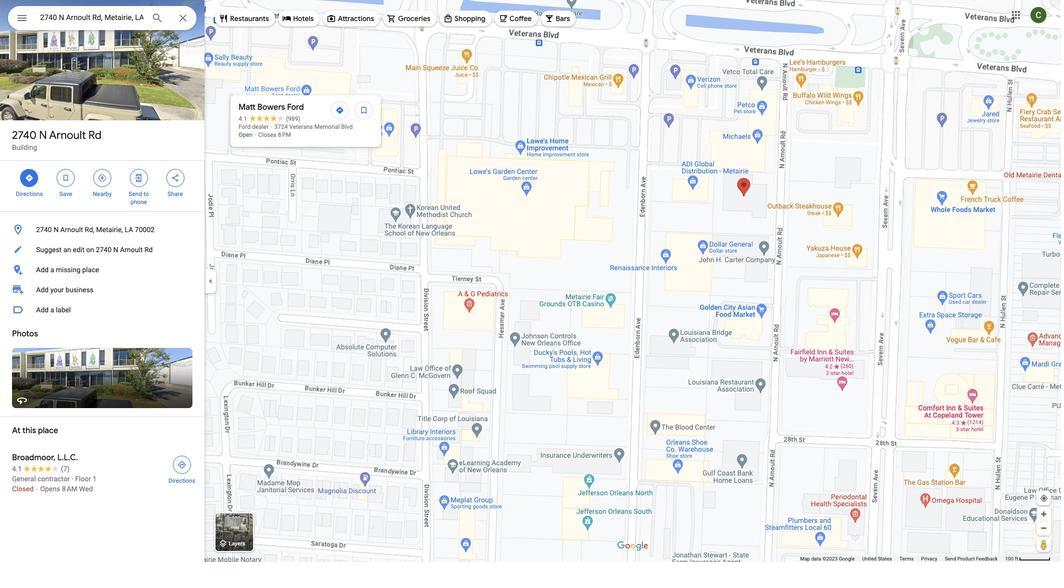 Task type: vqa. For each thing, say whether or not it's contained in the screenshot.
2740 for Rd,
yes



Task type: describe. For each thing, give the bounding box(es) containing it.
from your device image
[[1040, 494, 1049, 503]]

map data ©2023 google
[[801, 556, 855, 562]]

united states
[[863, 556, 893, 562]]

bars button
[[541, 7, 577, 31]]

restaurants
[[230, 14, 269, 23]]

on
[[86, 246, 94, 254]]

united
[[863, 556, 877, 562]]

70002
[[135, 226, 155, 234]]

photos
[[12, 329, 38, 339]]

rd,
[[85, 226, 94, 234]]

send for send product feedback
[[946, 556, 957, 562]]

arnoult for rd,
[[60, 226, 83, 234]]

3724 veterans memorial blvd element
[[274, 123, 353, 130]]

save
[[59, 191, 72, 198]]


[[134, 173, 143, 184]]

rd inside "button"
[[145, 246, 153, 254]]

add for add a missing place
[[36, 266, 49, 274]]

blvd
[[342, 123, 353, 130]]

at this place
[[12, 426, 58, 436]]

add a label
[[36, 306, 71, 314]]

place inside button
[[82, 266, 99, 274]]

google account: christina overa  
(christinaovera9@gmail.com) image
[[1031, 7, 1047, 23]]


[[98, 173, 107, 184]]

100 ft button
[[1006, 556, 1051, 562]]

general
[[12, 475, 36, 483]]

states
[[879, 556, 893, 562]]

privacy button
[[922, 556, 938, 562]]

matt bowers ford element
[[239, 101, 304, 113]]

google maps element
[[0, 0, 1062, 562]]

save image
[[360, 106, 369, 115]]

⋅ inside ford dealer · 3724 veterans memorial blvd open ⋅ closes 8 pm
[[254, 131, 257, 138]]

suggest an edit on 2740 n arnoult rd button
[[0, 240, 205, 260]]

business
[[66, 286, 94, 294]]

n for rd,
[[54, 226, 59, 234]]

directions inside button
[[169, 478, 196, 485]]

directions inside actions for 2740 n arnoult rd region
[[16, 191, 43, 198]]

arnoult inside "button"
[[120, 246, 143, 254]]

add for add a label
[[36, 306, 49, 314]]

2740 for rd
[[12, 128, 37, 142]]

groceries button
[[383, 7, 437, 31]]

1 vertical spatial place
[[38, 426, 58, 436]]

veterans
[[289, 123, 313, 130]]

phone
[[131, 199, 147, 206]]

a for label
[[50, 306, 54, 314]]

collapse side panel image
[[205, 276, 216, 287]]

n inside "button"
[[113, 246, 118, 254]]

building
[[12, 143, 37, 151]]

2740 n arnoult rd building
[[12, 128, 102, 151]]

opens
[[40, 485, 60, 493]]

dealer
[[252, 123, 269, 130]]

8 pm
[[278, 131, 291, 138]]

zoom out image
[[1041, 525, 1048, 532]]

closes
[[258, 131, 277, 138]]

2740 n arnoult rd, metairie, la 70002
[[36, 226, 155, 234]]

data
[[812, 556, 822, 562]]

restaurants button
[[215, 7, 275, 31]]

send to phone
[[129, 191, 149, 206]]

broadmoor,
[[12, 453, 56, 463]]

(7)
[[61, 465, 70, 473]]

send for send to phone
[[129, 191, 142, 198]]

united states button
[[863, 556, 893, 562]]

2740 for rd,
[[36, 226, 52, 234]]

suggest an edit on 2740 n arnoult rd
[[36, 246, 153, 254]]

ford dealer · 3724 veterans memorial blvd open ⋅ closes 8 pm
[[239, 123, 353, 138]]

8 am
[[62, 485, 77, 493]]

add your business
[[36, 286, 94, 294]]


[[25, 173, 34, 184]]

general contractor · floor 1 closed ⋅ opens 8 am wed
[[12, 475, 97, 493]]

2740 n arnoult rd main content
[[0, 0, 205, 562]]

share
[[168, 191, 183, 198]]

1
[[93, 475, 97, 483]]

add a label button
[[0, 300, 205, 320]]

open
[[239, 131, 253, 138]]

add a missing place button
[[0, 260, 205, 280]]

ft
[[1016, 556, 1019, 562]]

matt
[[239, 102, 256, 112]]

la
[[125, 226, 133, 234]]

· for dealer
[[271, 123, 272, 130]]



Task type: locate. For each thing, give the bounding box(es) containing it.
 button
[[8, 6, 36, 32]]

shopping button
[[440, 7, 492, 31]]

arnoult left 'rd,'
[[60, 226, 83, 234]]

1 horizontal spatial place
[[82, 266, 99, 274]]

show street view coverage image
[[1037, 537, 1052, 552]]

missing
[[56, 266, 81, 274]]

1 vertical spatial arnoult
[[60, 226, 83, 234]]

4.1
[[239, 115, 247, 122], [12, 465, 22, 473]]

add inside add a label button
[[36, 306, 49, 314]]

send
[[129, 191, 142, 198], [946, 556, 957, 562]]

0 horizontal spatial ⋅
[[35, 485, 38, 493]]

send product feedback
[[946, 556, 999, 562]]

2 a from the top
[[50, 306, 54, 314]]

0 vertical spatial a
[[50, 266, 54, 274]]

1 vertical spatial ·
[[72, 475, 73, 483]]

©2023
[[823, 556, 838, 562]]

arnoult inside button
[[60, 226, 83, 234]]

None field
[[40, 12, 143, 24]]

4.1 inside 4.1 stars 7 reviews image
[[12, 465, 22, 473]]

label
[[56, 306, 71, 314]]

send left product
[[946, 556, 957, 562]]

add left your
[[36, 286, 49, 294]]

100 ft
[[1006, 556, 1019, 562]]

0 horizontal spatial directions image
[[178, 461, 187, 470]]

1 horizontal spatial ⋅
[[254, 131, 257, 138]]

product
[[958, 556, 976, 562]]

2740 N Arnoult Rd, Metairie, LA 70002 field
[[8, 6, 197, 30]]

4.1 up the general
[[12, 465, 22, 473]]

2740 inside 2740 n arnoult rd building
[[12, 128, 37, 142]]

1 vertical spatial add
[[36, 286, 49, 294]]

1 vertical spatial send
[[946, 556, 957, 562]]

1 vertical spatial a
[[50, 306, 54, 314]]

0 vertical spatial ·
[[271, 123, 272, 130]]

a for missing
[[50, 266, 54, 274]]

hotels button
[[278, 7, 320, 31]]

arnoult inside 2740 n arnoult rd building
[[49, 128, 86, 142]]

1 horizontal spatial directions
[[169, 478, 196, 485]]

ford inside "matt bowers ford" element
[[287, 102, 304, 112]]

footer
[[801, 556, 1006, 562]]

1 vertical spatial ford
[[239, 123, 251, 130]]

arnoult down la
[[120, 246, 143, 254]]

add your business link
[[0, 280, 205, 300]]

closed
[[12, 485, 34, 493]]

2740 inside "button"
[[96, 246, 112, 254]]

2 vertical spatial arnoult
[[120, 246, 143, 254]]

n
[[39, 128, 47, 142], [54, 226, 59, 234], [113, 246, 118, 254]]

actions for 2740 n arnoult rd region
[[0, 161, 205, 211]]

suggest
[[36, 246, 62, 254]]

map
[[801, 556, 811, 562]]

4.1 stars 7 reviews image
[[12, 464, 70, 474]]

0 vertical spatial 4.1
[[239, 115, 247, 122]]

contractor
[[38, 475, 70, 483]]

0 vertical spatial send
[[129, 191, 142, 198]]

a left the label
[[50, 306, 54, 314]]

to
[[144, 191, 149, 198]]

ford up open
[[239, 123, 251, 130]]

⋅ left opens
[[35, 485, 38, 493]]

send inside button
[[946, 556, 957, 562]]

⋅
[[254, 131, 257, 138], [35, 485, 38, 493]]

0 vertical spatial ford
[[287, 102, 304, 112]]

ford dealer element
[[239, 123, 269, 130]]

at
[[12, 426, 20, 436]]

edit
[[73, 246, 85, 254]]

rd up 
[[89, 128, 102, 142]]

bowers
[[258, 102, 285, 112]]

add down suggest
[[36, 266, 49, 274]]

1 horizontal spatial 4.1
[[239, 115, 247, 122]]

coffee button
[[495, 7, 538, 31]]

⋅ inside general contractor · floor 1 closed ⋅ opens 8 am wed
[[35, 485, 38, 493]]

1 horizontal spatial ford
[[287, 102, 304, 112]]

2 add from the top
[[36, 286, 49, 294]]

0 horizontal spatial place
[[38, 426, 58, 436]]

none field inside 2740 n arnoult rd, metairie, la 70002 field
[[40, 12, 143, 24]]

n for rd
[[39, 128, 47, 142]]

directions image
[[336, 106, 345, 115], [178, 461, 187, 470]]

a
[[50, 266, 54, 274], [50, 306, 54, 314]]

ford up the (989)
[[287, 102, 304, 112]]

rd inside 2740 n arnoult rd building
[[89, 128, 102, 142]]

your
[[50, 286, 64, 294]]

nearby
[[93, 191, 112, 198]]

4.1 down matt
[[239, 115, 247, 122]]

memorial
[[315, 123, 340, 130]]

· for contractor
[[72, 475, 73, 483]]

directions
[[16, 191, 43, 198], [169, 478, 196, 485]]

n inside 2740 n arnoult rd building
[[39, 128, 47, 142]]

place right the this
[[38, 426, 58, 436]]

directions button
[[163, 453, 202, 485]]

0 vertical spatial rd
[[89, 128, 102, 142]]

directions image inside button
[[178, 461, 187, 470]]

add left the label
[[36, 306, 49, 314]]

floor
[[75, 475, 91, 483]]

broadmoor, l.l.c.
[[12, 453, 78, 463]]

terms
[[900, 556, 914, 562]]

0 horizontal spatial 4.1
[[12, 465, 22, 473]]

add inside add a missing place button
[[36, 266, 49, 274]]

feedback
[[977, 556, 999, 562]]

metairie,
[[96, 226, 123, 234]]


[[171, 173, 180, 184]]

2 vertical spatial 2740
[[96, 246, 112, 254]]

4.1 inside 4.1 stars 989 reviews image
[[239, 115, 247, 122]]

2 vertical spatial n
[[113, 246, 118, 254]]

arnoult for rd
[[49, 128, 86, 142]]

terms button
[[900, 556, 914, 562]]

1 vertical spatial directions image
[[178, 461, 187, 470]]

2 horizontal spatial n
[[113, 246, 118, 254]]

ford inside ford dealer · 3724 veterans memorial blvd open ⋅ closes 8 pm
[[239, 123, 251, 130]]

an
[[63, 246, 71, 254]]

2740 n arnoult rd, metairie, la 70002 button
[[0, 220, 205, 240]]

·
[[271, 123, 272, 130], [72, 475, 73, 483]]

· inside ford dealer · 3724 veterans memorial blvd open ⋅ closes 8 pm
[[271, 123, 272, 130]]

0 vertical spatial add
[[36, 266, 49, 274]]

footer containing map data ©2023 google
[[801, 556, 1006, 562]]

rd
[[89, 128, 102, 142], [145, 246, 153, 254]]

0 horizontal spatial ford
[[239, 123, 251, 130]]

1 horizontal spatial directions image
[[336, 106, 345, 115]]

add
[[36, 266, 49, 274], [36, 286, 49, 294], [36, 306, 49, 314]]

send up phone
[[129, 191, 142, 198]]

rd down 70002
[[145, 246, 153, 254]]

attractions button
[[323, 7, 380, 31]]

1 horizontal spatial ·
[[271, 123, 272, 130]]

2 vertical spatial add
[[36, 306, 49, 314]]

shopping
[[455, 14, 486, 23]]

a left missing
[[50, 266, 54, 274]]


[[16, 11, 28, 25]]

matt bowers ford
[[239, 102, 304, 112]]

0 vertical spatial ⋅
[[254, 131, 257, 138]]

this
[[22, 426, 36, 436]]

0 vertical spatial arnoult
[[49, 128, 86, 142]]

0 horizontal spatial ·
[[72, 475, 73, 483]]

0 vertical spatial place
[[82, 266, 99, 274]]

privacy
[[922, 556, 938, 562]]

google
[[840, 556, 855, 562]]


[[61, 173, 70, 184]]

attractions
[[338, 14, 374, 23]]

1 vertical spatial directions
[[169, 478, 196, 485]]

4.1 stars 989 reviews image
[[239, 115, 301, 123]]

1 horizontal spatial send
[[946, 556, 957, 562]]

2740 inside button
[[36, 226, 52, 234]]

groceries
[[398, 14, 431, 23]]

zoom in image
[[1041, 511, 1048, 518]]

1 vertical spatial 2740
[[36, 226, 52, 234]]

3724
[[274, 123, 288, 130]]

coffee
[[510, 14, 532, 23]]

n inside button
[[54, 226, 59, 234]]

1 vertical spatial n
[[54, 226, 59, 234]]

1 a from the top
[[50, 266, 54, 274]]

 search field
[[8, 6, 197, 32]]

1 vertical spatial ⋅
[[35, 485, 38, 493]]

0 vertical spatial directions image
[[336, 106, 345, 115]]

· up 8 am
[[72, 475, 73, 483]]

add a missing place
[[36, 266, 99, 274]]

2740 up suggest
[[36, 226, 52, 234]]

· inside general contractor · floor 1 closed ⋅ opens 8 am wed
[[72, 475, 73, 483]]

0 horizontal spatial send
[[129, 191, 142, 198]]

4.1 for (7)
[[12, 465, 22, 473]]

0 vertical spatial n
[[39, 128, 47, 142]]

100
[[1006, 556, 1014, 562]]

0 horizontal spatial n
[[39, 128, 47, 142]]

footer inside google maps element
[[801, 556, 1006, 562]]

2740
[[12, 128, 37, 142], [36, 226, 52, 234], [96, 246, 112, 254]]

1 horizontal spatial n
[[54, 226, 59, 234]]

(989)
[[286, 115, 301, 122]]

send inside send to phone
[[129, 191, 142, 198]]

layers
[[229, 541, 245, 547]]

place
[[82, 266, 99, 274], [38, 426, 58, 436]]

hotels
[[293, 14, 314, 23]]

2740 right "on"
[[96, 246, 112, 254]]

place down "on"
[[82, 266, 99, 274]]

0 horizontal spatial rd
[[89, 128, 102, 142]]

1 vertical spatial rd
[[145, 246, 153, 254]]

1 vertical spatial 4.1
[[12, 465, 22, 473]]

0 vertical spatial 2740
[[12, 128, 37, 142]]

0 vertical spatial directions
[[16, 191, 43, 198]]

· down 4.1 stars 989 reviews image
[[271, 123, 272, 130]]

ford
[[287, 102, 304, 112], [239, 123, 251, 130]]

⋅ down ford dealer element
[[254, 131, 257, 138]]

arnoult
[[49, 128, 86, 142], [60, 226, 83, 234], [120, 246, 143, 254]]

1 add from the top
[[36, 266, 49, 274]]

add for add your business
[[36, 286, 49, 294]]

2740 up building at the left top of page
[[12, 128, 37, 142]]

3 add from the top
[[36, 306, 49, 314]]

4.1 for (989)
[[239, 115, 247, 122]]

arnoult up  in the left of the page
[[49, 128, 86, 142]]

1 horizontal spatial rd
[[145, 246, 153, 254]]

0 horizontal spatial directions
[[16, 191, 43, 198]]

send product feedback button
[[946, 556, 999, 562]]

add inside add your business link
[[36, 286, 49, 294]]

wed
[[79, 485, 93, 493]]



